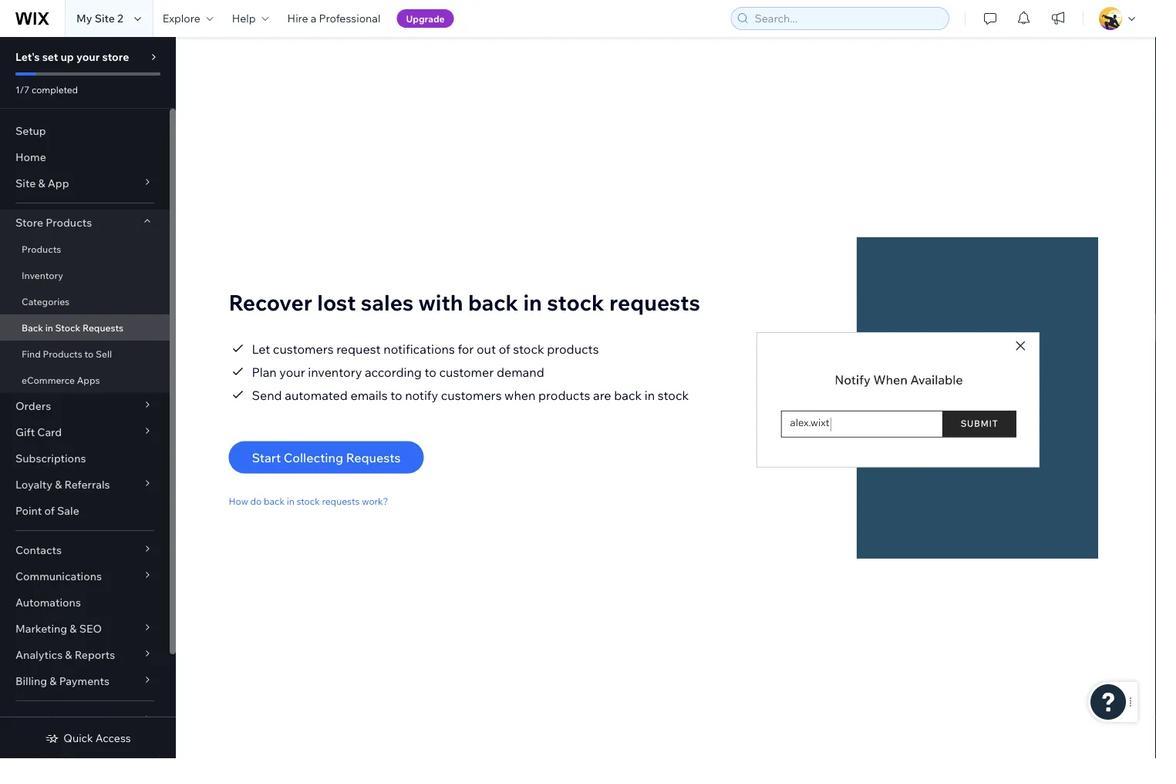 Task type: describe. For each thing, give the bounding box(es) containing it.
according
[[365, 364, 422, 380]]

channels
[[45, 714, 93, 728]]

automations
[[15, 596, 81, 610]]

emails
[[350, 388, 388, 403]]

quick access
[[63, 732, 131, 745]]

analytics & reports
[[15, 649, 115, 662]]

communications
[[15, 570, 102, 583]]

1 vertical spatial customers
[[441, 388, 502, 403]]

inventory link
[[0, 262, 170, 288]]

a
[[311, 12, 317, 25]]

site & app
[[15, 177, 69, 190]]

in inside 'back in stock requests' "link"
[[45, 322, 53, 334]]

apps
[[77, 374, 100, 386]]

sidebar element
[[0, 37, 176, 760]]

subscriptions link
[[0, 446, 170, 472]]

sell
[[96, 348, 112, 360]]

in up demand
[[523, 289, 542, 316]]

0 vertical spatial back
[[468, 289, 518, 316]]

plan
[[252, 364, 277, 380]]

marketing & seo
[[15, 622, 102, 636]]

marketing
[[15, 622, 67, 636]]

1 vertical spatial products
[[538, 388, 590, 403]]

quick access button
[[45, 732, 131, 746]]

point of sale link
[[0, 498, 170, 524]]

contacts
[[15, 544, 62, 557]]

1 vertical spatial requests
[[322, 495, 360, 507]]

billing
[[15, 675, 47, 688]]

upgrade button
[[397, 9, 454, 28]]

back
[[22, 322, 43, 334]]

explore
[[163, 12, 200, 25]]

upgrade
[[406, 13, 445, 24]]

start collecting requests button
[[229, 442, 424, 474]]

orders button
[[0, 393, 170, 420]]

hire
[[287, 12, 308, 25]]

products for store
[[46, 216, 92, 229]]

categories link
[[0, 288, 170, 315]]

ecommerce apps
[[22, 374, 100, 386]]

work?
[[362, 495, 388, 507]]

inventory
[[308, 364, 362, 380]]

notifications
[[383, 341, 455, 357]]

contacts button
[[0, 538, 170, 564]]

in right do
[[287, 495, 294, 507]]

notify
[[405, 388, 438, 403]]

loyalty & referrals
[[15, 478, 110, 492]]

stock
[[55, 322, 80, 334]]

access
[[95, 732, 131, 745]]

1/7 completed
[[15, 84, 78, 95]]

home
[[15, 150, 46, 164]]

products link
[[0, 236, 170, 262]]

sales channels
[[15, 714, 93, 728]]

let
[[252, 341, 270, 357]]

sale
[[57, 504, 79, 518]]

to inside sidebar element
[[84, 348, 94, 360]]

ecommerce apps link
[[0, 367, 170, 393]]

gift card
[[15, 426, 62, 439]]

ecommerce
[[22, 374, 75, 386]]

2
[[117, 12, 123, 25]]

store
[[15, 216, 43, 229]]

requests inside button
[[346, 450, 401, 465]]

hire a professional
[[287, 12, 381, 25]]

billing & payments button
[[0, 669, 170, 695]]

1 horizontal spatial to
[[390, 388, 402, 403]]

payments
[[59, 675, 109, 688]]

subscriptions
[[15, 452, 86, 465]]

0 vertical spatial products
[[547, 341, 599, 357]]

out
[[477, 341, 496, 357]]

gift
[[15, 426, 35, 439]]

my
[[76, 12, 92, 25]]

billing & payments
[[15, 675, 109, 688]]

back in stock requests link
[[0, 315, 170, 341]]

when
[[504, 388, 536, 403]]

store products button
[[0, 210, 170, 236]]

sales
[[15, 714, 43, 728]]

start
[[252, 450, 281, 465]]

1 horizontal spatial site
[[95, 12, 115, 25]]

store
[[102, 50, 129, 64]]

are
[[593, 388, 611, 403]]

automations link
[[0, 590, 170, 616]]

recover lost sales with back in stock requests
[[229, 289, 700, 316]]

my site 2
[[76, 12, 123, 25]]

automated
[[285, 388, 348, 403]]

send
[[252, 388, 282, 403]]

sales channels button
[[0, 708, 170, 734]]

referrals
[[64, 478, 110, 492]]

how
[[229, 495, 248, 507]]

sales
[[361, 289, 413, 316]]



Task type: locate. For each thing, give the bounding box(es) containing it.
site
[[95, 12, 115, 25], [15, 177, 36, 190]]

how do back in stock requests work? link
[[229, 495, 388, 507]]

gift card button
[[0, 420, 170, 446]]

0 horizontal spatial your
[[76, 50, 100, 64]]

2 horizontal spatial back
[[614, 388, 642, 403]]

customer
[[439, 364, 494, 380]]

to
[[84, 348, 94, 360], [425, 364, 436, 380], [390, 388, 402, 403]]

1 vertical spatial products
[[22, 243, 61, 255]]

Search... field
[[750, 8, 944, 29]]

recover
[[229, 289, 312, 316]]

site left 2
[[95, 12, 115, 25]]

back right are
[[614, 388, 642, 403]]

of inside point of sale link
[[44, 504, 55, 518]]

in
[[523, 289, 542, 316], [45, 322, 53, 334], [644, 388, 655, 403], [287, 495, 294, 507]]

1 vertical spatial your
[[279, 364, 305, 380]]

& for marketing
[[70, 622, 77, 636]]

setup link
[[0, 118, 170, 144]]

with
[[418, 289, 463, 316]]

card
[[37, 426, 62, 439]]

0 vertical spatial site
[[95, 12, 115, 25]]

0 vertical spatial requests
[[609, 289, 700, 316]]

products up are
[[547, 341, 599, 357]]

let customers request notifications for out of stock products plan your inventory according to customer demand send automated emails to notify customers when products are back in stock
[[252, 341, 689, 403]]

products up the ecommerce apps
[[43, 348, 82, 360]]

in right are
[[644, 388, 655, 403]]

to down "according"
[[390, 388, 402, 403]]

0 horizontal spatial to
[[84, 348, 94, 360]]

1 vertical spatial site
[[15, 177, 36, 190]]

1/7
[[15, 84, 30, 95]]

1 horizontal spatial back
[[468, 289, 518, 316]]

seo
[[79, 622, 102, 636]]

& inside popup button
[[50, 675, 57, 688]]

let's
[[15, 50, 40, 64]]

back right do
[[264, 495, 285, 507]]

categories
[[22, 296, 70, 307]]

communications button
[[0, 564, 170, 590]]

& for site
[[38, 177, 45, 190]]

collecting
[[284, 450, 343, 465]]

2 horizontal spatial to
[[425, 364, 436, 380]]

loyalty
[[15, 478, 52, 492]]

& left app on the left top
[[38, 177, 45, 190]]

demand
[[497, 364, 544, 380]]

for
[[458, 341, 474, 357]]

reports
[[75, 649, 115, 662]]

app
[[48, 177, 69, 190]]

1 vertical spatial to
[[425, 364, 436, 380]]

& right loyalty
[[55, 478, 62, 492]]

of left sale
[[44, 504, 55, 518]]

to left sell
[[84, 348, 94, 360]]

0 horizontal spatial back
[[264, 495, 285, 507]]

products inside popup button
[[46, 216, 92, 229]]

&
[[38, 177, 45, 190], [55, 478, 62, 492], [70, 622, 77, 636], [65, 649, 72, 662], [50, 675, 57, 688]]

customers
[[273, 341, 334, 357], [441, 388, 502, 403]]

products
[[547, 341, 599, 357], [538, 388, 590, 403]]

site down home
[[15, 177, 36, 190]]

requests
[[83, 322, 123, 334], [346, 450, 401, 465]]

back up out
[[468, 289, 518, 316]]

in inside let customers request notifications for out of stock products plan your inventory according to customer demand send automated emails to notify customers when products are back in stock
[[644, 388, 655, 403]]

stock
[[547, 289, 604, 316], [513, 341, 544, 357], [658, 388, 689, 403], [296, 495, 320, 507]]

find
[[22, 348, 41, 360]]

point of sale
[[15, 504, 79, 518]]

0 vertical spatial of
[[499, 341, 510, 357]]

marketing & seo button
[[0, 616, 170, 642]]

& for loyalty
[[55, 478, 62, 492]]

products
[[46, 216, 92, 229], [22, 243, 61, 255], [43, 348, 82, 360]]

1 vertical spatial of
[[44, 504, 55, 518]]

& left the seo
[[70, 622, 77, 636]]

help button
[[223, 0, 278, 37]]

1 horizontal spatial of
[[499, 341, 510, 357]]

in right 'back'
[[45, 322, 53, 334]]

setup
[[15, 124, 46, 138]]

set
[[42, 50, 58, 64]]

completed
[[32, 84, 78, 95]]

products left are
[[538, 388, 590, 403]]

0 horizontal spatial customers
[[273, 341, 334, 357]]

products up inventory on the top
[[22, 243, 61, 255]]

to up notify
[[425, 364, 436, 380]]

quick
[[63, 732, 93, 745]]

of
[[499, 341, 510, 357], [44, 504, 55, 518]]

products up products link
[[46, 216, 92, 229]]

0 vertical spatial to
[[84, 348, 94, 360]]

your inside sidebar element
[[76, 50, 100, 64]]

0 vertical spatial customers
[[273, 341, 334, 357]]

1 horizontal spatial customers
[[441, 388, 502, 403]]

point
[[15, 504, 42, 518]]

customers up "inventory"
[[273, 341, 334, 357]]

start collecting requests
[[252, 450, 401, 465]]

analytics & reports button
[[0, 642, 170, 669]]

1 horizontal spatial requests
[[609, 289, 700, 316]]

hire a professional link
[[278, 0, 390, 37]]

& left the reports
[[65, 649, 72, 662]]

& for billing
[[50, 675, 57, 688]]

find products to sell
[[22, 348, 112, 360]]

requests up sell
[[83, 322, 123, 334]]

0 vertical spatial requests
[[83, 322, 123, 334]]

orders
[[15, 399, 51, 413]]

back
[[468, 289, 518, 316], [614, 388, 642, 403], [264, 495, 285, 507]]

store products
[[15, 216, 92, 229]]

& for analytics
[[65, 649, 72, 662]]

do
[[250, 495, 262, 507]]

of inside let customers request notifications for out of stock products plan your inventory according to customer demand send automated emails to notify customers when products are back in stock
[[499, 341, 510, 357]]

2 vertical spatial products
[[43, 348, 82, 360]]

professional
[[319, 12, 381, 25]]

how do back in stock requests work?
[[229, 495, 388, 507]]

loyalty & referrals button
[[0, 472, 170, 498]]

1 horizontal spatial requests
[[346, 450, 401, 465]]

0 horizontal spatial requests
[[83, 322, 123, 334]]

your inside let customers request notifications for out of stock products plan your inventory according to customer demand send automated emails to notify customers when products are back in stock
[[279, 364, 305, 380]]

lost
[[317, 289, 356, 316]]

0 horizontal spatial requests
[[322, 495, 360, 507]]

2 vertical spatial back
[[264, 495, 285, 507]]

0 horizontal spatial of
[[44, 504, 55, 518]]

back in stock requests
[[22, 322, 123, 334]]

inventory
[[22, 270, 63, 281]]

0 vertical spatial your
[[76, 50, 100, 64]]

your right plan
[[279, 364, 305, 380]]

of right out
[[499, 341, 510, 357]]

customers down customer
[[441, 388, 502, 403]]

request
[[336, 341, 381, 357]]

requests up work?
[[346, 450, 401, 465]]

0 horizontal spatial site
[[15, 177, 36, 190]]

2 vertical spatial to
[[390, 388, 402, 403]]

1 horizontal spatial your
[[279, 364, 305, 380]]

products for find
[[43, 348, 82, 360]]

analytics
[[15, 649, 63, 662]]

site inside site & app dropdown button
[[15, 177, 36, 190]]

let's set up your store
[[15, 50, 129, 64]]

1 vertical spatial requests
[[346, 450, 401, 465]]

your right up
[[76, 50, 100, 64]]

up
[[61, 50, 74, 64]]

& right billing
[[50, 675, 57, 688]]

help
[[232, 12, 256, 25]]

requests inside "link"
[[83, 322, 123, 334]]

back inside let customers request notifications for out of stock products plan your inventory according to customer demand send automated emails to notify customers when products are back in stock
[[614, 388, 642, 403]]

0 vertical spatial products
[[46, 216, 92, 229]]

1 vertical spatial back
[[614, 388, 642, 403]]

site & app button
[[0, 170, 170, 197]]

find products to sell link
[[0, 341, 170, 367]]



Task type: vqa. For each thing, say whether or not it's contained in the screenshot.
the leftmost back
yes



